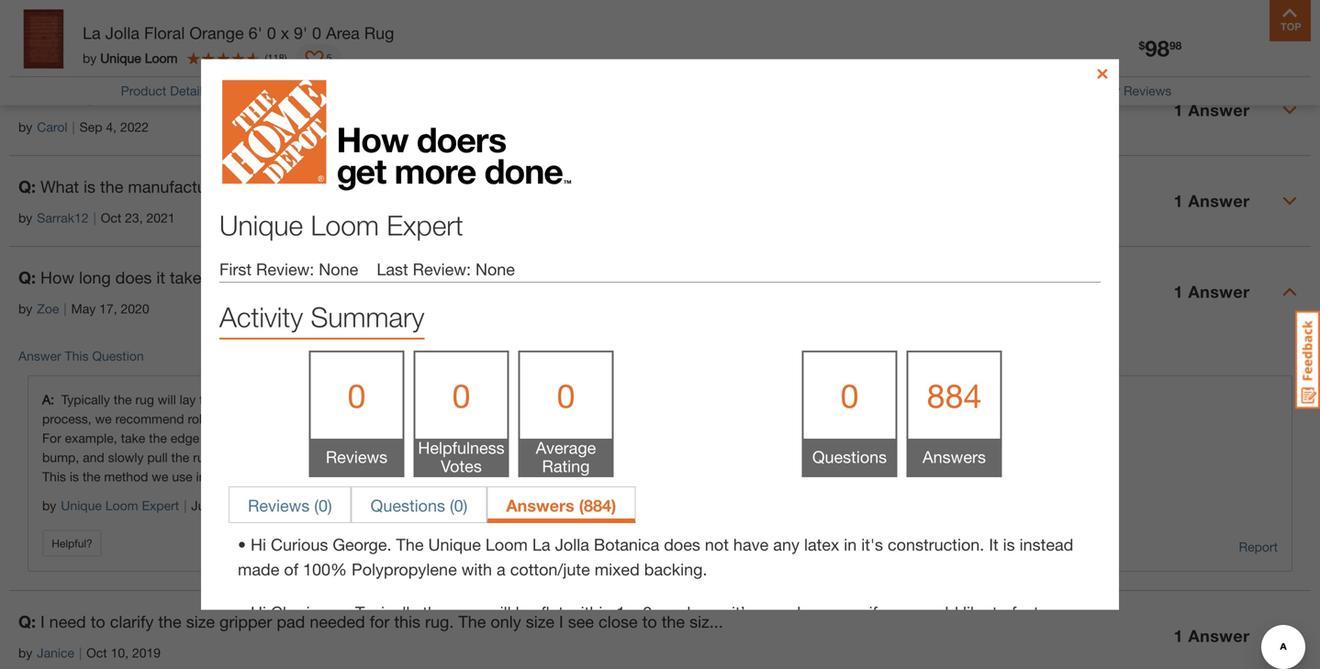 Task type: vqa. For each thing, say whether or not it's contained in the screenshot.
Hi to the top
yes



Task type: describe. For each thing, give the bounding box(es) containing it.
we inside 'hi cherianne. typically the rugs will lay flat within 1 – 2 weeks on it's own; however ,if you would like to fasten this process, we recommend rolling the rug in the opposite direction, while applying pressure to the rug. for example, take the edge of the rug and flip it on top of itself slightly where there is a crease or bump, and slow'
[[337, 628, 358, 647]]

janice button
[[37, 644, 74, 663]]

of down q: i need to clarify the size gripper pad needed for this rug.  the only size i see close to the siz...
[[416, 653, 430, 670]]

carol
[[37, 119, 68, 134]]

reviews for reviews
[[326, 447, 388, 467]]

our
[[210, 469, 229, 484]]

however,
[[399, 392, 450, 407]]

how
[[40, 268, 74, 287]]

cherianne.
[[271, 603, 351, 623]]

x
[[281, 23, 289, 43]]

downward
[[413, 450, 474, 465]]

answer for how long does it take for the wrinkles to go away?
[[1189, 282, 1251, 302]]

feedback link image
[[1296, 310, 1321, 410]]

– inside 'hi cherianne. typically the rugs will lay flat within 1 – 2 weeks on it's own; however ,if you would like to fasten this process, we recommend rolling the rug in the opposite direction, while applying pressure to the rug. for example, take the edge of the rug and flip it on top of itself slightly where there is a crease or bump, and slow'
[[630, 603, 639, 623]]

the inside hi curious george. the unique loom la jolla botanica does not have any latex in it's construction. it is instead made of 100% polypropylene with a cotton/jute mixed backing.
[[396, 535, 424, 555]]

rug right current
[[663, 177, 688, 196]]

of down close
[[616, 653, 630, 670]]

weeks inside 'hi cherianne. typically the rugs will lay flat within 1 – 2 weeks on it's own; however ,if you would like to fasten this process, we recommend rolling the rug in the opposite direction, while applying pressure to the rug. for example, take the edge of the rug and flip it on top of itself slightly where there is a crease or bump, and slow'
[[657, 603, 704, 623]]

method
[[104, 469, 148, 484]]

backing.
[[645, 560, 708, 580]]

away?
[[366, 268, 414, 287]]

pattern
[[452, 177, 505, 196]]

it right long at the top left of page
[[156, 268, 165, 287]]

1 vertical spatial is
[[349, 177, 361, 196]]

siz...
[[690, 612, 724, 632]]

$ 98 98
[[1139, 35, 1182, 61]]

back
[[215, 450, 244, 465]]

• for hi curious george. the unique loom la jolla botanica does not have any latex in it's construction. it is instead made of 100% polypropylene with a cotton/jute mixed backing.
[[238, 535, 251, 555]]

1 vertical spatial applying
[[350, 450, 399, 465]]

1 horizontal spatial for
[[370, 612, 390, 632]]

jolla inside hi curious george. the unique loom la jolla botanica does not have any latex in it's construction. it is instead made of 100% polypropylene with a cotton/jute mixed backing.
[[555, 535, 590, 555]]

1 horizontal spatial while
[[416, 411, 445, 426]]

reviews (0)
[[248, 496, 332, 516]]

long
[[79, 268, 111, 287]]

by zoe | may 17, 2020
[[18, 301, 149, 316]]

reviews (0) button
[[229, 487, 351, 523]]

showing - 4 of 13
[[18, 29, 124, 44]]

typically inside typically the rug will lay flat within 1 – 2 weeks on it's own; however, if you would like to hasten this process, we recommend rolling the rug in the opposite direction, while applying pressure to the rug. for example, take the edge of the rug and flip it on top of itself slightly where there is a crease or bump, and slowly pull the rug back to its place, while applying a downward pressure on the crease. this is the method we use in our facility to remove the creases from the rug.
[[61, 392, 110, 407]]

same
[[407, 177, 447, 196]]

1 for how long does it take for the wrinkles to go away?
[[1174, 282, 1184, 302]]

unique loom expert
[[220, 209, 463, 242]]

unique inside questions element
[[61, 498, 102, 513]]

0 vertical spatial pressure
[[501, 411, 551, 426]]

latex
[[805, 535, 840, 555]]

product
[[121, 83, 166, 98]]

rug up its
[[248, 411, 266, 426]]

it's
[[862, 535, 884, 555]]

however
[[798, 603, 860, 623]]

pressure inside 'hi cherianne. typically the rugs will lay flat within 1 – 2 weeks on it's own; however ,if you would like to fasten this process, we recommend rolling the rug in the opposite direction, while applying pressure to the rug. for example, take the edge of the rug and flip it on top of itself slightly where there is a crease or bump, and slow'
[[859, 628, 923, 647]]

rug down rugs
[[462, 653, 487, 670]]

it inside 'hi cherianne. typically the rugs will lay flat within 1 – 2 weeks on it's own; however ,if you would like to fasten this process, we recommend rolling the rug in the opposite direction, while applying pressure to the rug. for example, take the edge of the rug and flip it on top of itself slightly where there is a crease or bump, and slow'
[[550, 653, 559, 670]]

will inside 'hi cherianne. typically the rugs will lay flat within 1 – 2 weeks on it's own; however ,if you would like to fasten this process, we recommend rolling the rug in the opposite direction, while applying pressure to the rug. for example, take the edge of the rug and flip it on top of itself slightly where there is a crease or bump, and slow'
[[488, 603, 511, 623]]

9'
[[294, 23, 308, 43]]

instead
[[1020, 535, 1074, 555]]

within inside typically the rug will lay flat within 1 – 2 weeks on it's own; however, if you would like to hasten this process, we recommend rolling the rug in the opposite direction, while applying pressure to the rug. for example, take the edge of the rug and flip it on top of itself slightly where there is a crease or bump, and slowly pull the rug back to its place, while applying a downward pressure on the crease. this is the method we use in our facility to remove the creases from the rug.
[[221, 392, 254, 407]]

0 vertical spatial jolla
[[105, 23, 140, 43]]

applying inside 'hi cherianne. typically the rugs will lay flat within 1 – 2 weeks on it's own; however ,if you would like to fasten this process, we recommend rolling the rug in the opposite direction, while applying pressure to the rug. for example, take the edge of the rug and flip it on top of itself slightly where there is a crease or bump, and slow'
[[792, 628, 855, 647]]

last
[[377, 259, 408, 279]]

it's inside typically the rug will lay flat within 1 – 2 weeks on it's own; however, if you would like to hasten this process, we recommend rolling the rug in the opposite direction, while applying pressure to the rug. for example, take the edge of the rug and flip it on top of itself slightly where there is a crease or bump, and slowly pull the rug back to its place, while applying a downward pressure on the crease. this is the method we use in our facility to remove the creases from the rug.
[[348, 392, 364, 407]]

1 horizontal spatial this
[[394, 612, 421, 632]]

hi for cherianne.
[[251, 603, 266, 623]]

main content containing 0
[[0, 0, 1321, 670]]

votes
[[441, 456, 482, 476]]

see
[[568, 612, 594, 632]]

bump, inside 'hi cherianne. typically the rugs will lay flat within 1 – 2 weeks on it's own; however ,if you would like to fasten this process, we recommend rolling the rug in the opposite direction, while applying pressure to the rug. for example, take the edge of the rug and flip it on top of itself slightly where there is a crease or bump, and slow'
[[925, 653, 972, 670]]

$
[[1139, 39, 1146, 52]]

oct for the
[[101, 210, 121, 225]]

not
[[705, 535, 729, 555]]

loom inside questions element
[[105, 498, 138, 513]]

| for to
[[79, 645, 82, 661]]

first
[[220, 259, 252, 279]]

q: how long does it take for the wrinkles to go away?
[[18, 268, 414, 287]]

design
[[231, 177, 280, 196]]

-
[[79, 29, 84, 44]]

oct for to
[[86, 645, 107, 661]]

summary
[[311, 301, 425, 333]]

2022
[[120, 119, 149, 134]]

hasten
[[564, 392, 603, 407]]

questions for questions
[[813, 447, 887, 467]]

by down 4 on the left
[[83, 50, 97, 65]]

1 horizontal spatial take
[[170, 268, 201, 287]]

hi curious george. the unique loom la jolla botanica does not have any latex in it's construction. it is instead made of 100% polypropylene with a cotton/jute mixed backing.
[[238, 535, 1074, 580]]

customer reviews
[[1064, 83, 1172, 98]]

(0) for reviews (0)
[[314, 496, 332, 516]]

0 vertical spatial reviews
[[1124, 83, 1172, 98]]

2 green from the left
[[209, 86, 251, 105]]

1 inside 'hi cherianne. typically the rugs will lay flat within 1 – 2 weeks on it's own; however ,if you would like to fasten this process, we recommend rolling the rug in the opposite direction, while applying pressure to the rug. for example, take the edge of the rug and flip it on top of itself slightly where there is a crease or bump, and slow'
[[617, 603, 626, 623]]

hi for curious
[[251, 535, 266, 555]]

for inside typically the rug will lay flat within 1 – 2 weeks on it's own; however, if you would like to hasten this process, we recommend rolling the rug in the opposite direction, while applying pressure to the rug. for example, take the edge of the rug and flip it on top of itself slightly where there is a crease or bump, and slowly pull the rug back to its place, while applying a downward pressure on the crease. this is the method we use in our facility to remove the creases from the rug.
[[42, 431, 61, 446]]

2 inside typically the rug will lay flat within 1 – 2 weeks on it's own; however, if you would like to hasten this process, we recommend rolling the rug in the opposite direction, while applying pressure to the rug. for example, take the edge of the rug and flip it on top of itself slightly where there is a crease or bump, and slowly pull the rug back to its place, while applying a downward pressure on the crease. this is the method we use in our facility to remove the creases from the rug.
[[279, 392, 286, 407]]

direction, inside typically the rug will lay flat within 1 – 2 weeks on it's own; however, if you would like to hasten this process, we recommend rolling the rug in the opposite direction, while applying pressure to the rug. for example, take the edge of the rug and flip it on top of itself slightly where there is a crease or bump, and slowly pull the rug back to its place, while applying a downward pressure on the crease. this is the method we use in our facility to remove the creases from the rug.
[[359, 411, 412, 426]]

edge inside 'hi cherianne. typically the rugs will lay flat within 1 – 2 weeks on it's own; however ,if you would like to fasten this process, we recommend rolling the rug in the opposite direction, while applying pressure to the rug. for example, take the edge of the rug and flip it on top of itself slightly where there is a crease or bump, and slow'
[[374, 653, 411, 670]]

lime
[[174, 86, 204, 105]]

of up creases
[[359, 431, 370, 446]]

questions for questions (0)
[[371, 496, 445, 516]]

1 1 answer from the top
[[1174, 100, 1251, 120]]

answers for answers
[[923, 447, 986, 467]]

for inside 'hi cherianne. typically the rugs will lay flat within 1 – 2 weeks on it's own; however ,if you would like to fasten this process, we recommend rolling the rug in the opposite direction, while applying pressure to the rug. for example, take the edge of the rug and flip it on top of itself slightly where there is a crease or bump, and slow'
[[1008, 628, 1033, 647]]

100%
[[303, 560, 347, 580]]

answer this question link
[[18, 348, 144, 364]]

unique down 13 at the left top of the page
[[100, 50, 141, 65]]

crease.
[[570, 450, 612, 465]]

unique loom expert button
[[61, 496, 179, 516]]

where inside typically the rug will lay flat within 1 – 2 weeks on it's own; however, if you would like to hasten this process, we recommend rolling the rug in the opposite direction, while applying pressure to the rug. for example, take the edge of the rug and flip it on top of itself slightly where there is a crease or bump, and slowly pull the rug back to its place, while applying a downward pressure on the crease. this is the method we use in our facility to remove the creases from the rug.
[[448, 431, 483, 446]]

a inside hi curious george. the unique loom la jolla botanica does not have any latex in it's construction. it is instead made of 100% polypropylene with a cotton/jute mixed backing.
[[497, 560, 506, 580]]

( 118 )
[[265, 52, 287, 64]]

| left jun
[[184, 498, 187, 513]]

first review: none
[[220, 259, 358, 279]]

or inside typically the rug will lay flat within 1 – 2 weeks on it's own; however, if you would like to hasten this process, we recommend rolling the rug in the opposite direction, while applying pressure to the rug. for example, take the edge of the rug and flip it on top of itself slightly where there is a crease or bump, and slowly pull the rug back to its place, while applying a downward pressure on the crease. this is the method we use in our facility to remove the creases from the rug.
[[584, 431, 595, 446]]

1 horizontal spatial applying
[[449, 411, 498, 426]]

rug. inside 'hi cherianne. typically the rugs will lay flat within 1 – 2 weeks on it's own; however ,if you would like to fasten this process, we recommend rolling the rug in the opposite direction, while applying pressure to the rug. for example, take the edge of the rug and flip it on top of itself slightly where there is a crease or bump, and slow'
[[975, 628, 1003, 647]]

helpful? button
[[42, 530, 102, 557]]

rating
[[542, 456, 590, 476]]

is inside hi curious george. the unique loom la jolla botanica does not have any latex in it's construction. it is instead made of 100% polypropylene with a cotton/jute mixed backing.
[[1004, 535, 1016, 555]]

while inside 'hi cherianne. typically the rugs will lay flat within 1 – 2 weeks on it's own; however ,if you would like to fasten this process, we recommend rolling the rug in the opposite direction, while applying pressure to the rug. for example, take the edge of the rug and flip it on top of itself slightly where there is a crease or bump, and slow'
[[749, 628, 787, 647]]

0 horizontal spatial while
[[317, 450, 347, 465]]

typically the rug will lay flat within 1 – 2 weeks on it's own; however, if you would like to hasten this process, we recommend rolling the rug in the opposite direction, while applying pressure to the rug. for example, take the edge of the rug and flip it on top of itself slightly where there is a crease or bump, and slowly pull the rug back to its place, while applying a downward pressure on the crease. this is the method we use in our facility to remove the creases from the rug.
[[42, 392, 627, 484]]

rolling inside 'hi cherianne. typically the rugs will lay flat within 1 – 2 weeks on it's own; however ,if you would like to fasten this process, we recommend rolling the rug in the opposite direction, while applying pressure to the rug. for example, take the edge of the rug and flip it on top of itself slightly where there is a crease or bump, and slow'
[[456, 628, 500, 647]]

review: for last
[[413, 259, 471, 279]]

rug
[[364, 23, 394, 43]]

does inside hi curious george. the unique loom la jolla botanica does not have any latex in it's construction. it is instead made of 100% polypropylene with a cotton/jute mixed backing.
[[664, 535, 701, 555]]

example, inside typically the rug will lay flat within 1 – 2 weeks on it's own; however, if you would like to hasten this process, we recommend rolling the rug in the opposite direction, while applying pressure to the rug. for example, take the edge of the rug and flip it on top of itself slightly where there is a crease or bump, and slowly pull the rug back to its place, while applying a downward pressure on the crease. this is the method we use in our facility to remove the creases from the rug.
[[65, 431, 117, 446]]

unique inside hi curious george. the unique loom la jolla botanica does not have any latex in it's construction. it is instead made of 100% polypropylene with a cotton/jute mixed backing.
[[428, 535, 481, 555]]

answers (884)
[[506, 496, 617, 516]]

carol button
[[37, 117, 68, 137]]

a inside 'hi cherianne. typically the rugs will lay flat within 1 – 2 weeks on it's own; however ,if you would like to fasten this process, we recommend rolling the rug in the opposite direction, while applying pressure to the rug. for example, take the edge of the rug and flip it on top of itself slightly where there is a crease or bump, and slow'
[[838, 653, 847, 670]]

orange
[[190, 23, 244, 43]]

17,
[[99, 301, 117, 316]]

helpfulness
[[418, 438, 505, 458]]

rug up our
[[193, 450, 212, 465]]

current
[[607, 177, 659, 196]]

creases
[[355, 469, 400, 484]]

1 horizontal spatial 2021
[[230, 498, 259, 513]]

)
[[284, 52, 287, 64]]

jun
[[191, 498, 212, 513]]

rug down question
[[135, 392, 154, 407]]

lay inside typically the rug will lay flat within 1 – 2 weeks on it's own; however, if you would like to hasten this process, we recommend rolling the rug in the opposite direction, while applying pressure to the rug. for example, take the edge of the rug and flip it on top of itself slightly where there is a crease or bump, and slowly pull the rug back to its place, while applying a downward pressure on the crease. this is the method we use in our facility to remove the creases from the rug.
[[180, 392, 196, 407]]

report button
[[1239, 537, 1279, 557]]

questions (0)
[[371, 496, 468, 516]]

98 up customer reviews
[[1146, 35, 1170, 61]]

1 inside typically the rug will lay flat within 1 – 2 weeks on it's own; however, if you would like to hasten this process, we recommend rolling the rug in the opposite direction, while applying pressure to the rug. for example, take the edge of the rug and flip it on top of itself slightly where there is a crease or bump, and slowly pull the rug back to its place, while applying a downward pressure on the crease. this is the method we use in our facility to remove the creases from the rug.
[[258, 392, 265, 407]]

helpfulness votes
[[418, 438, 505, 476]]

within inside 'hi cherianne. typically the rugs will lay flat within 1 – 2 weeks on it's own; however ,if you would like to fasten this process, we recommend rolling the rug in the opposite direction, while applying pressure to the rug. for example, take the edge of the rug and flip it on top of itself slightly where there is a crease or bump, and slow'
[[569, 603, 612, 623]]

is right what
[[84, 177, 96, 196]]

(0) for questions (0)
[[450, 496, 468, 516]]

my
[[580, 177, 602, 196]]

of right 4 on the left
[[95, 29, 106, 44]]

1 for what is the manufacturer design number.  is it the same pattern to match my current rug
[[1174, 191, 1184, 211]]

2 size from the left
[[526, 612, 555, 632]]

loom inside hi curious george. the unique loom la jolla botanica does not have any latex in it's construction. it is instead made of 100% polypropylene with a cotton/jute mixed backing.
[[486, 535, 528, 555]]

polypropylene
[[352, 560, 457, 580]]

take inside 'hi cherianne. typically the rugs will lay flat within 1 – 2 weeks on it's own; however ,if you would like to fasten this process, we recommend rolling the rug in the opposite direction, while applying pressure to the rug. for example, take the edge of the rug and flip it on top of itself slightly where there is a crease or bump, and slow'
[[310, 653, 341, 670]]

rug left see
[[533, 628, 557, 647]]

may
[[71, 301, 96, 316]]

the inside questions element
[[459, 612, 486, 632]]

flip inside typically the rug will lay flat within 1 – 2 weeks on it's own; however, if you would like to hasten this process, we recommend rolling the rug in the opposite direction, while applying pressure to the rug. for example, take the edge of the rug and flip it on top of itself slightly where there is a crease or bump, and slowly pull the rug back to its place, while applying a downward pressure on the crease. this is the method we use in our facility to remove the creases from the rug.
[[287, 431, 304, 446]]

answer this question
[[18, 348, 144, 364]]

flat inside typically the rug will lay flat within 1 – 2 weeks on it's own; however, if you would like to hasten this process, we recommend rolling the rug in the opposite direction, while applying pressure to the rug. for example, take the edge of the rug and flip it on top of itself slightly where there is a crease or bump, and slowly pull the rug back to its place, while applying a downward pressure on the crease. this is the method we use in our facility to remove the creases from the rug.
[[199, 392, 217, 407]]

1 vertical spatial we
[[152, 469, 168, 484]]

weeks inside typically the rug will lay flat within 1 – 2 weeks on it's own; however, if you would like to hasten this process, we recommend rolling the rug in the opposite direction, while applying pressure to the rug. for example, take the edge of the rug and flip it on top of itself slightly where there is a crease or bump, and slowly pull the rug back to its place, while applying a downward pressure on the crease. this is the method we use in our facility to remove the creases from the rug.
[[289, 392, 326, 407]]

only
[[491, 612, 521, 632]]

questions (0) button
[[351, 487, 487, 523]]

where inside 'hi cherianne. typically the rugs will lay flat within 1 – 2 weeks on it's own; however ,if you would like to fasten this process, we recommend rolling the rug in the opposite direction, while applying pressure to the rug. for example, take the edge of the rug and flip it on top of itself slightly where there is a crease or bump, and slow'
[[730, 653, 775, 670]]

0 horizontal spatial 2021
[[146, 210, 175, 225]]

is left method
[[70, 469, 79, 484]]

use
[[172, 469, 193, 484]]

would inside typically the rug will lay flat within 1 – 2 weeks on it's own; however, if you would like to hasten this process, we recommend rolling the rug in the opposite direction, while applying pressure to the rug. for example, take the edge of the rug and flip it on top of itself slightly where there is a crease or bump, and slowly pull the rug back to its place, while applying a downward pressure on the crease. this is the method we use in our facility to remove the creases from the rug.
[[488, 392, 523, 407]]

zoe
[[37, 301, 59, 316]]

you inside 'hi cherianne. typically the rugs will lay flat within 1 – 2 weeks on it's own; however ,if you would like to fasten this process, we recommend rolling the rug in the opposite direction, while applying pressure to the rug. for example, take the edge of the rug and flip it on top of itself slightly where there is a crease or bump, and slow'
[[883, 603, 910, 623]]

itself inside typically the rug will lay flat within 1 – 2 weeks on it's own; however, if you would like to hasten this process, we recommend rolling the rug in the opposite direction, while applying pressure to the rug. for example, take the edge of the rug and flip it on top of itself slightly where there is a crease or bump, and slowly pull the rug back to its place, while applying a downward pressure on the crease. this is the method we use in our facility to remove the creases from the rug.
[[374, 431, 401, 446]]

answer for is the green more lime green or darker
[[1189, 100, 1251, 120]]

0 vertical spatial we
[[95, 411, 112, 426]]

average
[[536, 438, 596, 458]]

0 for questions
[[841, 376, 859, 415]]

q: for q: i need to clarify the size gripper pad needed for this rug.  the only size i see close to the siz...
[[18, 612, 36, 632]]

it up unique loom expert
[[366, 177, 375, 196]]

| for green
[[72, 119, 75, 134]]

mixed
[[595, 560, 640, 580]]

process, inside typically the rug will lay flat within 1 – 2 weeks on it's own; however, if you would like to hasten this process, we recommend rolling the rug in the opposite direction, while applying pressure to the rug. for example, take the edge of the rug and flip it on top of itself slightly where there is a crease or bump, and slowly pull the rug back to its place, while applying a downward pressure on the crease. this is the method we use in our facility to remove the creases from the rug.
[[42, 411, 92, 426]]

in inside 'hi cherianne. typically the rugs will lay flat within 1 – 2 weeks on it's own; however ,if you would like to fasten this process, we recommend rolling the rug in the opposite direction, while applying pressure to the rug. for example, take the edge of the rug and flip it on top of itself slightly where there is a crease or bump, and slow'
[[562, 628, 574, 647]]

0 for helpfulness votes
[[452, 376, 471, 415]]

in up its
[[270, 411, 280, 426]]

opposite inside 'hi cherianne. typically the rugs will lay flat within 1 – 2 weeks on it's own; however ,if you would like to fasten this process, we recommend rolling the rug in the opposite direction, while applying pressure to the rug. for example, take the edge of the rug and flip it on top of itself slightly where there is a crease or bump, and slow'
[[607, 628, 672, 647]]

flat inside 'hi cherianne. typically the rugs will lay flat within 1 – 2 weeks on it's own; however ,if you would like to fasten this process, we recommend rolling the rug in the opposite direction, while applying pressure to the rug. for example, take the edge of the rug and flip it on top of itself slightly where there is a crease or bump, and slow'
[[541, 603, 564, 623]]

from
[[403, 469, 430, 484]]

take inside typically the rug will lay flat within 1 – 2 weeks on it's own; however, if you would like to hasten this process, we recommend rolling the rug in the opposite direction, while applying pressure to the rug. for example, take the edge of the rug and flip it on top of itself slightly where there is a crease or bump, and slowly pull the rug back to its place, while applying a downward pressure on the crease. this is the method we use in our facility to remove the creases from the rug.
[[121, 431, 145, 446]]

0 horizontal spatial is
[[40, 86, 53, 105]]



Task type: locate. For each thing, give the bounding box(es) containing it.
10,
[[111, 645, 129, 661]]

own; inside 'hi cherianne. typically the rugs will lay flat within 1 – 2 weeks on it's own; however ,if you would like to fasten this process, we recommend rolling the rug in the opposite direction, while applying pressure to the rug. for example, take the edge of the rug and flip it on top of itself slightly where there is a crease or bump, and slow'
[[757, 603, 793, 623]]

pressure down ,if
[[859, 628, 923, 647]]

rug up back
[[239, 431, 258, 446]]

1 for is the green more lime green or darker
[[1174, 100, 1184, 120]]

is left average on the left bottom
[[519, 431, 528, 446]]

0 horizontal spatial (0)
[[314, 496, 332, 516]]

we down the cherianne.
[[337, 628, 358, 647]]

1 vertical spatial –
[[630, 603, 639, 623]]

it inside typically the rug will lay flat within 1 – 2 weeks on it's own; however, if you would like to hasten this process, we recommend rolling the rug in the opposite direction, while applying pressure to the rug. for example, take the edge of the rug and flip it on top of itself slightly where there is a crease or bump, and slowly pull the rug back to its place, while applying a downward pressure on the crease. this is the method we use in our facility to remove the creases from the rug.
[[308, 431, 315, 446]]

1 vertical spatial answers
[[506, 496, 575, 516]]

(884)
[[579, 496, 617, 516]]

hi up made
[[251, 535, 266, 555]]

of up our
[[203, 431, 214, 446]]

example, inside 'hi cherianne. typically the rugs will lay flat within 1 – 2 weeks on it's own; however ,if you would like to fasten this process, we recommend rolling the rug in the opposite direction, while applying pressure to the rug. for example, take the edge of the rug and flip it on top of itself slightly where there is a crease or bump, and slow'
[[238, 653, 305, 670]]

0 vertical spatial recommend
[[115, 411, 184, 426]]

by for how long does it take for the wrinkles to go away?
[[18, 301, 32, 316]]

0 vertical spatial would
[[488, 392, 523, 407]]

by janice | oct 10, 2019
[[18, 645, 161, 661]]

hi inside hi curious george. the unique loom la jolla botanica does not have any latex in it's construction. it is instead made of 100% polypropylene with a cotton/jute mixed backing.
[[251, 535, 266, 555]]

loom down method
[[105, 498, 138, 513]]

for down fasten in the right of the page
[[1008, 628, 1033, 647]]

report
[[1239, 539, 1279, 555]]

2 vertical spatial while
[[749, 628, 787, 647]]

size
[[186, 612, 215, 632], [526, 612, 555, 632]]

cotton/jute
[[510, 560, 590, 580]]

for
[[206, 268, 226, 287], [370, 612, 390, 632]]

1 none from the left
[[319, 259, 358, 279]]

floral
[[144, 23, 185, 43]]

oct left 10,
[[86, 645, 107, 661]]

2 vertical spatial pressure
[[859, 628, 923, 647]]

where
[[448, 431, 483, 446], [730, 653, 775, 670]]

slightly down siz... on the bottom of page
[[674, 653, 726, 670]]

example, down pad
[[238, 653, 305, 670]]

is right it
[[1004, 535, 1016, 555]]

1 horizontal spatial the
[[459, 612, 486, 632]]

it's
[[348, 392, 364, 407], [732, 603, 753, 623]]

1 horizontal spatial for
[[1008, 628, 1033, 647]]

| for the
[[93, 210, 96, 225]]

loom down floral
[[145, 50, 178, 65]]

q: for q: what is the manufacturer design number.  is it the same pattern to match my current rug
[[18, 177, 36, 196]]

1 horizontal spatial flip
[[524, 653, 546, 670]]

1 answer for away?
[[1174, 282, 1251, 302]]

2 1 answer from the top
[[1174, 191, 1251, 211]]

lay up the use
[[180, 392, 196, 407]]

by sarrak12 | oct 23, 2021
[[18, 210, 175, 225]]

own; left however, on the bottom
[[367, 392, 395, 407]]

1 horizontal spatial opposite
[[607, 628, 672, 647]]

1 answer for pattern
[[1174, 191, 1251, 211]]

crease up rating
[[542, 431, 580, 446]]

take down needed
[[310, 653, 341, 670]]

2021 right "7,"
[[230, 498, 259, 513]]

details
[[170, 83, 209, 98]]

sarrak12 button
[[37, 208, 89, 228]]

1 horizontal spatial i
[[559, 612, 564, 632]]

customer reviews button
[[1064, 83, 1172, 98], [1064, 83, 1172, 98]]

•
[[238, 535, 251, 555], [238, 603, 251, 623]]

unique up helpful?
[[61, 498, 102, 513]]

i
[[40, 612, 45, 632], [559, 612, 564, 632]]

number.
[[285, 177, 344, 196]]

expert inside questions element
[[142, 498, 179, 513]]

rolling
[[188, 411, 222, 426], [456, 628, 500, 647]]

question
[[92, 348, 144, 364]]

1 horizontal spatial bump,
[[925, 653, 972, 670]]

of inside hi curious george. the unique loom la jolla botanica does not have any latex in it's construction. it is instead made of 100% polypropylene with a cotton/jute mixed backing.
[[284, 560, 299, 580]]

we
[[95, 411, 112, 426], [152, 469, 168, 484], [337, 628, 358, 647]]

have
[[734, 535, 769, 555]]

answers inside button
[[506, 496, 575, 516]]

reviews inside button
[[248, 496, 310, 516]]

this left question
[[65, 348, 89, 364]]

0 horizontal spatial la
[[83, 23, 101, 43]]

questions
[[813, 447, 887, 467], [371, 496, 445, 516]]

1 vertical spatial jolla
[[555, 535, 590, 555]]

george.
[[333, 535, 392, 555]]

1 horizontal spatial expert
[[387, 209, 463, 242]]

1 vertical spatial 2021
[[230, 498, 259, 513]]

what
[[40, 177, 79, 196]]

close image
[[1096, 66, 1110, 81]]

1 vertical spatial for
[[370, 612, 390, 632]]

1 horizontal spatial none
[[476, 259, 515, 279]]

or inside 'hi cherianne. typically the rugs will lay flat within 1 – 2 weeks on it's own; however ,if you would like to fasten this process, we recommend rolling the rug in the opposite direction, while applying pressure to the rug. for example, take the edge of the rug and flip it on top of itself slightly where there is a crease or bump, and slow'
[[905, 653, 920, 670]]

recommend inside typically the rug will lay flat within 1 – 2 weeks on it's own; however, if you would like to hasten this process, we recommend rolling the rug in the opposite direction, while applying pressure to the rug. for example, take the edge of the rug and flip it on top of itself slightly where there is a crease or bump, and slowly pull the rug back to its place, while applying a downward pressure on the crease. this is the method we use in our facility to remove the creases from the rug.
[[115, 411, 184, 426]]

questions inside questions (0) button
[[371, 496, 445, 516]]

• for hi cherianne. typically the rugs will lay flat within 1 – 2 weeks on it's own; however ,if you would like to fasten this process, we recommend rolling the rug in the opposite direction, while applying pressure to the rug. for example, take the edge of the rug and flip it on top of itself slightly where there is a crease or bump, and slow
[[238, 603, 251, 623]]

2 hi from the top
[[251, 603, 266, 623]]

edge inside typically the rug will lay flat within 1 – 2 weeks on it's own; however, if you would like to hasten this process, we recommend rolling the rug in the opposite direction, while applying pressure to the rug. for example, take the edge of the rug and flip it on top of itself slightly where there is a crease or bump, and slowly pull the rug back to its place, while applying a downward pressure on the crease. this is the method we use in our facility to remove the creases from the rug.
[[171, 431, 199, 446]]

loom down q: what is the manufacturer design number.  is it the same pattern to match my current rug
[[311, 209, 379, 242]]

1 horizontal spatial rolling
[[456, 628, 500, 647]]

pull
[[147, 450, 168, 465]]

if
[[453, 392, 460, 407]]

1 vertical spatial crease
[[852, 653, 901, 670]]

0 horizontal spatial direction,
[[359, 411, 412, 426]]

• down made
[[238, 603, 251, 623]]

own; inside typically the rug will lay flat within 1 – 2 weeks on it's own; however, if you would like to hasten this process, we recommend rolling the rug in the opposite direction, while applying pressure to the rug. for example, take the edge of the rug and flip it on top of itself slightly where there is a crease or bump, and slowly pull the rug back to its place, while applying a downward pressure on the crease. this is the method we use in our facility to remove the creases from the rug.
[[367, 392, 395, 407]]

1 vertical spatial does
[[664, 535, 701, 555]]

area
[[326, 23, 360, 43]]

3 q: from the top
[[18, 268, 36, 287]]

1 horizontal spatial or
[[584, 431, 595, 446]]

1 horizontal spatial answers
[[923, 447, 986, 467]]

size left gripper at the bottom
[[186, 612, 215, 632]]

is inside 'hi cherianne. typically the rugs will lay flat within 1 – 2 weeks on it's own; however ,if you would like to fasten this process, we recommend rolling the rug in the opposite direction, while applying pressure to the rug. for example, take the edge of the rug and flip it on top of itself slightly where there is a crease or bump, and slow'
[[822, 653, 833, 670]]

take left first
[[170, 268, 201, 287]]

questions element
[[9, 64, 1312, 670]]

loom
[[145, 50, 178, 65], [311, 209, 379, 242], [105, 498, 138, 513], [486, 535, 528, 555]]

2021
[[146, 210, 175, 225], [230, 498, 259, 513]]

none down unique loom expert
[[319, 259, 358, 279]]

weeks up place,
[[289, 392, 326, 407]]

top up creases
[[336, 431, 355, 446]]

hi cherianne. typically the rugs will lay flat within 1 – 2 weeks on it's own; however ,if you would like to fasten this process, we recommend rolling the rug in the opposite direction, while applying pressure to the rug. for example, take the edge of the rug and flip it on top of itself slightly where there is a crease or bump, and slow
[[238, 603, 1083, 670]]

top inside typically the rug will lay flat within 1 – 2 weeks on it's own; however, if you would like to hasten this process, we recommend rolling the rug in the opposite direction, while applying pressure to the rug. for example, take the edge of the rug and flip it on top of itself slightly where there is a crease or bump, and slowly pull the rug back to its place, while applying a downward pressure on the crease. this is the method we use in our facility to remove the creases from the rug.
[[336, 431, 355, 446]]

2 vertical spatial reviews
[[248, 496, 310, 516]]

pressure
[[501, 411, 551, 426], [477, 450, 527, 465], [859, 628, 923, 647]]

1 horizontal spatial –
[[630, 603, 639, 623]]

does up 2020
[[115, 268, 152, 287]]

1 size from the left
[[186, 612, 215, 632]]

0 vertical spatial flat
[[199, 392, 217, 407]]

1 horizontal spatial there
[[780, 653, 817, 670]]

the up polypropylene
[[396, 535, 424, 555]]

1 horizontal spatial reviews
[[326, 447, 388, 467]]

1 hi from the top
[[251, 535, 266, 555]]

1 vertical spatial process,
[[269, 628, 332, 647]]

of down curious
[[284, 560, 299, 580]]

applying
[[449, 411, 498, 426], [350, 450, 399, 465], [792, 628, 855, 647]]

hi inside 'hi cherianne. typically the rugs will lay flat within 1 – 2 weeks on it's own; however ,if you would like to fasten this process, we recommend rolling the rug in the opposite direction, while applying pressure to the rug. for example, take the edge of the rug and flip it on top of itself slightly where there is a crease or bump, and slow'
[[251, 603, 266, 623]]

top down see
[[587, 653, 612, 670]]

1 green from the left
[[85, 86, 127, 105]]

typically down the answer this question "link"
[[61, 392, 110, 407]]

2
[[279, 392, 286, 407], [643, 603, 652, 623]]

(0) inside reviews (0) button
[[314, 496, 332, 516]]

process, down the cherianne.
[[269, 628, 332, 647]]

in
[[270, 411, 280, 426], [196, 469, 206, 484], [844, 535, 857, 555], [562, 628, 574, 647]]

this down polypropylene
[[394, 612, 421, 632]]

reviews for reviews (0)
[[248, 496, 310, 516]]

1 for i need to clarify the size gripper pad needed for this rug.  the only size i see close to the siz...
[[1174, 626, 1184, 646]]

1 vertical spatial slightly
[[674, 653, 726, 670]]

0 horizontal spatial this
[[238, 628, 264, 647]]

this inside typically the rug will lay flat within 1 – 2 weeks on it's own; however, if you would like to hasten this process, we recommend rolling the rug in the opposite direction, while applying pressure to the rug. for example, take the edge of the rug and flip it on top of itself slightly where there is a crease or bump, and slowly pull the rug back to its place, while applying a downward pressure on the crease. this is the method we use in our facility to remove the creases from the rug.
[[607, 392, 627, 407]]

recommend up the 'pull'
[[115, 411, 184, 426]]

0 vertical spatial oct
[[101, 210, 121, 225]]

with
[[462, 560, 492, 580]]

0 vertical spatial flip
[[287, 431, 304, 446]]

this left pad
[[238, 628, 264, 647]]

0 horizontal spatial itself
[[374, 431, 401, 446]]

4 1 answer from the top
[[1174, 626, 1251, 646]]

reviews down the facility
[[248, 496, 310, 516]]

2 vertical spatial applying
[[792, 628, 855, 647]]

1 vertical spatial the
[[459, 612, 486, 632]]

| right zoe
[[64, 301, 67, 316]]

reviews
[[1124, 83, 1172, 98], [326, 447, 388, 467], [248, 496, 310, 516]]

2 none from the left
[[476, 259, 515, 279]]

manufacturer
[[128, 177, 226, 196]]

0 vertical spatial for
[[206, 268, 226, 287]]

by
[[83, 50, 97, 65], [18, 119, 32, 134], [18, 210, 32, 225], [18, 301, 32, 316], [42, 498, 56, 513], [18, 645, 32, 661]]

0 vertical spatial edge
[[171, 431, 199, 446]]

0 vertical spatial typically
[[61, 392, 110, 407]]

by for i need to clarify the size gripper pad needed for this rug.  the only size i see close to the siz...
[[18, 645, 32, 661]]

0 horizontal spatial reviews
[[248, 496, 310, 516]]

would right ,if
[[914, 603, 959, 623]]

la left 13 at the left top of the page
[[83, 23, 101, 43]]

1 vertical spatial flip
[[524, 653, 546, 670]]

| for does
[[64, 301, 67, 316]]

1 (0) from the left
[[314, 496, 332, 516]]

0 vertical spatial there
[[486, 431, 515, 446]]

opposite up place,
[[305, 411, 355, 426]]

q: for q: how long does it take for the wrinkles to go away?
[[18, 268, 36, 287]]

rolling down rugs
[[456, 628, 500, 647]]

1 answer for this
[[1174, 626, 1251, 646]]

hi left pad
[[251, 603, 266, 623]]

within
[[221, 392, 254, 407], [569, 603, 612, 623]]

2 right close
[[643, 603, 652, 623]]

we up slowly in the bottom left of the page
[[95, 411, 112, 426]]

its
[[262, 450, 275, 465]]

crease inside 'hi cherianne. typically the rugs will lay flat within 1 – 2 weeks on it's own; however ,if you would like to fasten this process, we recommend rolling the rug in the opposite direction, while applying pressure to the rug. for example, take the edge of the rug and flip it on top of itself slightly where there is a crease or bump, and slow'
[[852, 653, 901, 670]]

reviews up creases
[[326, 447, 388, 467]]

the
[[58, 86, 81, 105], [100, 177, 123, 196], [379, 177, 403, 196], [231, 268, 254, 287], [114, 392, 132, 407], [226, 411, 244, 426], [284, 411, 302, 426], [570, 411, 588, 426], [149, 431, 167, 446], [218, 431, 236, 446], [171, 450, 189, 465], [548, 450, 566, 465], [82, 469, 101, 484], [334, 469, 352, 484], [433, 469, 451, 484], [423, 603, 446, 623], [158, 612, 182, 632], [662, 612, 685, 632], [505, 628, 528, 647], [579, 628, 602, 647], [947, 628, 970, 647], [346, 653, 369, 670], [434, 653, 458, 670]]

like left fasten in the right of the page
[[963, 603, 988, 623]]

| left sep
[[72, 119, 75, 134]]

in left it's
[[844, 535, 857, 555]]

1 horizontal spatial itself
[[635, 653, 670, 670]]

own;
[[367, 392, 395, 407], [757, 603, 793, 623]]

you inside typically the rug will lay flat within 1 – 2 weeks on it's own; however, if you would like to hasten this process, we recommend rolling the rug in the opposite direction, while applying pressure to the rug. for example, take the edge of the rug and flip it on top of itself slightly where there is a crease or bump, and slowly pull the rug back to its place, while applying a downward pressure on the crease. this is the method we use in our facility to remove the creases from the rug.
[[464, 392, 485, 407]]

q: left need
[[18, 612, 36, 632]]

direction, down backing.
[[676, 628, 745, 647]]

average rating
[[536, 438, 596, 476]]

flip inside 'hi cherianne. typically the rugs will lay flat within 1 – 2 weeks on it's own; however ,if you would like to fasten this process, we recommend rolling the rug in the opposite direction, while applying pressure to the rug. for example, take the edge of the rug and flip it on top of itself slightly where there is a crease or bump, and slow'
[[524, 653, 546, 670]]

0 horizontal spatial does
[[115, 268, 152, 287]]

loom up with
[[486, 535, 528, 555]]

– inside typically the rug will lay flat within 1 – 2 weeks on it's own; however, if you would like to hasten this process, we recommend rolling the rug in the opposite direction, while applying pressure to the rug. for example, take the edge of the rug and flip it on top of itself slightly where there is a crease or bump, and slowly pull the rug back to its place, while applying a downward pressure on the crease. this is the method we use in our facility to remove the creases from the rug.
[[269, 392, 275, 407]]

– down mixed
[[630, 603, 639, 623]]

it's inside 'hi cherianne. typically the rugs will lay flat within 1 – 2 weeks on it's own; however ,if you would like to fasten this process, we recommend rolling the rug in the opposite direction, while applying pressure to the rug. for example, take the edge of the rug and flip it on top of itself slightly where there is a crease or bump, and slow'
[[732, 603, 753, 623]]

la
[[83, 23, 101, 43], [533, 535, 551, 555]]

1 vertical spatial top
[[587, 653, 612, 670]]

edge up the use
[[171, 431, 199, 446]]

– up its
[[269, 392, 275, 407]]

unique down design
[[220, 209, 303, 242]]

for
[[42, 431, 61, 446], [1008, 628, 1033, 647]]

1 horizontal spatial la
[[533, 535, 551, 555]]

1 vertical spatial itself
[[635, 653, 670, 670]]

(0) inside questions (0) button
[[450, 496, 468, 516]]

q: for q: is the green more lime green or darker
[[18, 86, 36, 105]]

a
[[532, 431, 539, 446], [403, 450, 410, 465], [497, 560, 506, 580], [838, 653, 847, 670]]

2 review: from the left
[[413, 259, 471, 279]]

by for typically the rug will lay flat within 1 – 2 weeks on it's own; however, if you would like to hasten this process, we recommend rolling the rug in the opposite direction, while applying pressure to the rug. for example, take the edge of the rug and flip it on top of itself slightly where there is a crease or bump, and slowly pull the rug back to its place, while applying a downward pressure on the crease. this is the method we use in our facility to remove the creases from the rug.
[[42, 498, 56, 513]]

1 horizontal spatial will
[[488, 603, 511, 623]]

0 vertical spatial lay
[[180, 392, 196, 407]]

0 horizontal spatial take
[[121, 431, 145, 446]]

rolling inside typically the rug will lay flat within 1 – 2 weeks on it's own; however, if you would like to hasten this process, we recommend rolling the rug in the opposite direction, while applying pressure to the rug. for example, take the edge of the rug and flip it on top of itself slightly where there is a crease or bump, and slowly pull the rug back to its place, while applying a downward pressure on the crease. this is the method we use in our facility to remove the creases from the rug.
[[188, 411, 222, 426]]

lay
[[180, 392, 196, 407], [516, 603, 537, 623]]

2 vertical spatial take
[[310, 653, 341, 670]]

in left close
[[562, 628, 574, 647]]

| right sarrak12 on the left top
[[93, 210, 96, 225]]

23,
[[125, 210, 143, 225]]

1 horizontal spatial example,
[[238, 653, 305, 670]]

la inside hi curious george. the unique loom la jolla botanica does not have any latex in it's construction. it is instead made of 100% polypropylene with a cotton/jute mixed backing.
[[533, 535, 551, 555]]

0 horizontal spatial for
[[206, 268, 226, 287]]

2 i from the left
[[559, 612, 564, 632]]

like inside 'hi cherianne. typically the rugs will lay flat within 1 – 2 weeks on it's own; however ,if you would like to fasten this process, we recommend rolling the rug in the opposite direction, while applying pressure to the rug. for example, take the edge of the rug and flip it on top of itself slightly where there is a crease or bump, and slow'
[[963, 603, 988, 623]]

2 horizontal spatial we
[[337, 628, 358, 647]]

activity summary
[[220, 301, 425, 333]]

product details
[[121, 83, 209, 98]]

| right 'janice'
[[79, 645, 82, 661]]

review:
[[256, 259, 314, 279], [413, 259, 471, 279]]

pressure up average on the left bottom
[[501, 411, 551, 426]]

like inside typically the rug will lay flat within 1 – 2 weeks on it's own; however, if you would like to hasten this process, we recommend rolling the rug in the opposite direction, while applying pressure to the rug. for example, take the edge of the rug and flip it on top of itself slightly where there is a crease or bump, and slowly pull the rug back to its place, while applying a downward pressure on the crease. this is the method we use in our facility to remove the creases from the rug.
[[527, 392, 546, 407]]

0 horizontal spatial the
[[396, 535, 424, 555]]

it
[[366, 177, 375, 196], [156, 268, 165, 287], [308, 431, 315, 446], [550, 653, 559, 670]]

2 (0) from the left
[[450, 496, 468, 516]]

it
[[989, 535, 999, 555]]

3 1 answer from the top
[[1174, 282, 1251, 302]]

1 vertical spatial this
[[42, 469, 66, 484]]

weeks
[[289, 392, 326, 407], [657, 603, 704, 623]]

needed
[[310, 612, 365, 632]]

1 vertical spatial oct
[[86, 645, 107, 661]]

0 horizontal spatial process,
[[42, 411, 92, 426]]

0 vertical spatial is
[[40, 86, 53, 105]]

0 vertical spatial answers
[[923, 447, 986, 467]]

zoe button
[[37, 299, 59, 319]]

13
[[110, 29, 124, 44]]

2 • from the top
[[238, 603, 251, 623]]

1 horizontal spatial like
[[963, 603, 988, 623]]

1 horizontal spatial green
[[209, 86, 251, 105]]

0 vertical spatial it's
[[348, 392, 364, 407]]

lay down cotton/jute
[[516, 603, 537, 623]]

0 vertical spatial –
[[269, 392, 275, 407]]

answer for what is the manufacturer design number.  is it the same pattern to match my current rug
[[1189, 191, 1251, 211]]

0 vertical spatial example,
[[65, 431, 117, 446]]

direction,
[[359, 411, 412, 426], [676, 628, 745, 647]]

opposite inside typically the rug will lay flat within 1 – 2 weeks on it's own; however, if you would like to hasten this process, we recommend rolling the rug in the opposite direction, while applying pressure to the rug. for example, take the edge of the rug and flip it on top of itself slightly where there is a crease or bump, and slowly pull the rug back to its place, while applying a downward pressure on the crease. this is the method we use in our facility to remove the creases from the rug.
[[305, 411, 355, 426]]

review: right last
[[413, 259, 471, 279]]

itself inside 'hi cherianne. typically the rugs will lay flat within 1 – 2 weeks on it's own; however ,if you would like to fasten this process, we recommend rolling the rug in the opposite direction, while applying pressure to the rug. for example, take the edge of the rug and flip it on top of itself slightly where there is a crease or bump, and slow'
[[635, 653, 670, 670]]

this inside typically the rug will lay flat within 1 – 2 weeks on it's own; however, if you would like to hasten this process, we recommend rolling the rug in the opposite direction, while applying pressure to the rug. for example, take the edge of the rug and flip it on top of itself slightly where there is a crease or bump, and slowly pull the rug back to its place, while applying a downward pressure on the crease. this is the method we use in our facility to remove the creases from the rug.
[[42, 469, 66, 484]]

you right if on the left
[[464, 392, 485, 407]]

by for is the green more lime green or darker
[[18, 119, 32, 134]]

1 vertical spatial reviews
[[326, 447, 388, 467]]

0 for average rating
[[557, 376, 575, 415]]

more
[[132, 86, 169, 105]]

2 q: from the top
[[18, 177, 36, 196]]

there inside 'hi cherianne. typically the rugs will lay flat within 1 – 2 weeks on it's own; however ,if you would like to fasten this process, we recommend rolling the rug in the opposite direction, while applying pressure to the rug. for example, take the edge of the rug and flip it on top of itself slightly where there is a crease or bump, and slow'
[[780, 653, 817, 670]]

botanica
[[594, 535, 660, 555]]

1 • from the top
[[238, 535, 251, 555]]

or
[[255, 86, 270, 105], [584, 431, 595, 446], [905, 653, 920, 670]]

while down however, on the bottom
[[416, 411, 445, 426]]

for up activity
[[206, 268, 226, 287]]

you
[[464, 392, 485, 407], [883, 603, 910, 623]]

0 vertical spatial this
[[65, 348, 89, 364]]

sarrak12
[[37, 210, 89, 225]]

1 horizontal spatial crease
[[852, 653, 901, 670]]

2 horizontal spatial this
[[607, 392, 627, 407]]

top inside 'hi cherianne. typically the rugs will lay flat within 1 – 2 weeks on it's own; however ,if you would like to fasten this process, we recommend rolling the rug in the opposite direction, while applying pressure to the rug. for example, take the edge of the rug and flip it on top of itself slightly where there is a crease or bump, and slow'
[[587, 653, 612, 670]]

match
[[529, 177, 575, 196]]

does inside questions element
[[115, 268, 152, 287]]

0 horizontal spatial or
[[255, 86, 270, 105]]

process, inside 'hi cherianne. typically the rugs will lay flat within 1 – 2 weeks on it's own; however ,if you would like to fasten this process, we recommend rolling the rug in the opposite direction, while applying pressure to the rug. for example, take the edge of the rug and flip it on top of itself slightly where there is a crease or bump, and slow'
[[269, 628, 332, 647]]

0 horizontal spatial we
[[95, 411, 112, 426]]

1 vertical spatial •
[[238, 603, 251, 623]]

in inside hi curious george. the unique loom la jolla botanica does not have any latex in it's construction. it is instead made of 100% polypropylene with a cotton/jute mixed backing.
[[844, 535, 857, 555]]

la jolla floral orange 6' 0 x 9' 0 area rug
[[83, 23, 394, 43]]

it up place,
[[308, 431, 315, 446]]

need
[[49, 612, 86, 632]]

1 horizontal spatial we
[[152, 469, 168, 484]]

(0) down 'remove'
[[314, 496, 332, 516]]

bump,
[[42, 450, 79, 465], [925, 653, 972, 670]]

2021 right 23, in the left top of the page
[[146, 210, 175, 225]]

4,
[[106, 119, 117, 134]]

by left carol
[[18, 119, 32, 134]]

none for last review: none
[[476, 259, 515, 279]]

top button
[[1270, 0, 1312, 41]]

4 q: from the top
[[18, 612, 36, 632]]

0 horizontal spatial example,
[[65, 431, 117, 446]]

0 horizontal spatial rolling
[[188, 411, 222, 426]]

7,
[[216, 498, 227, 513]]

by for what is the manufacturer design number.  is it the same pattern to match my current rug
[[18, 210, 32, 225]]

0 horizontal spatial there
[[486, 431, 515, 446]]

0 vertical spatial rolling
[[188, 411, 222, 426]]

0 horizontal spatial would
[[488, 392, 523, 407]]

within up back
[[221, 392, 254, 407]]

questions down from
[[371, 496, 445, 516]]

1 q: from the top
[[18, 86, 36, 105]]

in left our
[[196, 469, 206, 484]]

is
[[40, 86, 53, 105], [349, 177, 361, 196]]

1 review: from the left
[[256, 259, 314, 279]]

flat left see
[[541, 603, 564, 623]]

1 vertical spatial pressure
[[477, 450, 527, 465]]

none for first review: none
[[319, 259, 358, 279]]

answers down rating
[[506, 496, 575, 516]]

crease inside typically the rug will lay flat within 1 – 2 weeks on it's own; however, if you would like to hasten this process, we recommend rolling the rug in the opposite direction, while applying pressure to the rug. for example, take the edge of the rug and flip it on top of itself slightly where there is a crease or bump, and slowly pull the rug back to its place, while applying a downward pressure on the crease. this is the method we use in our facility to remove the creases from the rug.
[[542, 431, 580, 446]]

jolla up by unique loom
[[105, 23, 140, 43]]

i left need
[[40, 612, 45, 632]]

construction.
[[888, 535, 985, 555]]

0 horizontal spatial crease
[[542, 431, 580, 446]]

this inside 'hi cherianne. typically the rugs will lay flat within 1 – 2 weeks on it's own; however ,if you would like to fasten this process, we recommend rolling the rug in the opposite direction, while applying pressure to the rug. for example, take the edge of the rug and flip it on top of itself slightly where there is a crease or bump, and slow'
[[238, 628, 264, 647]]

size right only
[[526, 612, 555, 632]]

go
[[343, 268, 362, 287]]

98 inside the $ 98 98
[[1170, 39, 1182, 52]]

slightly inside typically the rug will lay flat within 1 – 2 weeks on it's own; however, if you would like to hasten this process, we recommend rolling the rug in the opposite direction, while applying pressure to the rug. for example, take the edge of the rug and flip it on top of itself slightly where there is a crease or bump, and slowly pull the rug back to its place, while applying a downward pressure on the crease. this is the method we use in our facility to remove the creases from the rug.
[[404, 431, 444, 446]]

lay inside 'hi cherianne. typically the rugs will lay flat within 1 – 2 weeks on it's own; however ,if you would like to fasten this process, we recommend rolling the rug in the opposite direction, while applying pressure to the rug. for example, take the edge of the rug and flip it on top of itself slightly where there is a crease or bump, and slow'
[[516, 603, 537, 623]]

1 vertical spatial expert
[[142, 498, 179, 513]]

there inside typically the rug will lay flat within 1 – 2 weeks on it's own; however, if you would like to hasten this process, we recommend rolling the rug in the opposite direction, while applying pressure to the rug. for example, take the edge of the rug and flip it on top of itself slightly where there is a crease or bump, and slowly pull the rug back to its place, while applying a downward pressure on the crease. this is the method we use in our facility to remove the creases from the rug.
[[486, 431, 515, 446]]

rugs
[[451, 603, 483, 623]]

1 horizontal spatial typically
[[355, 603, 418, 623]]

2 horizontal spatial reviews
[[1124, 83, 1172, 98]]

while up 'remove'
[[317, 450, 347, 465]]

0 for reviews
[[348, 376, 366, 415]]

answer for i need to clarify the size gripper pad needed for this rug.  the only size i see close to the siz...
[[1189, 626, 1251, 646]]

oct left 23, in the left top of the page
[[101, 210, 121, 225]]

any
[[774, 535, 800, 555]]

1 i from the left
[[40, 612, 45, 632]]

1 vertical spatial recommend
[[363, 628, 451, 647]]

would inside 'hi cherianne. typically the rugs will lay flat within 1 – 2 weeks on it's own; however ,if you would like to fasten this process, we recommend rolling the rug in the opposite direction, while applying pressure to the rug. for example, take the edge of the rug and flip it on top of itself slightly where there is a crease or bump, and slow'
[[914, 603, 959, 623]]

2 up place,
[[279, 392, 286, 407]]

0 horizontal spatial flat
[[199, 392, 217, 407]]

product image image
[[14, 9, 73, 69]]

bump, inside typically the rug will lay flat within 1 – 2 weeks on it's own; however, if you would like to hasten this process, we recommend rolling the rug in the opposite direction, while applying pressure to the rug. for example, take the edge of the rug and flip it on top of itself slightly where there is a crease or bump, and slowly pull the rug back to its place, while applying a downward pressure on the crease. this is the method we use in our facility to remove the creases from the rug.
[[42, 450, 79, 465]]

review: for first
[[256, 259, 314, 279]]

is up carol
[[40, 86, 53, 105]]

0 horizontal spatial bump,
[[42, 450, 79, 465]]

overlay image image
[[220, 78, 572, 191]]

0 horizontal spatial you
[[464, 392, 485, 407]]

q: is the green more lime green or darker
[[18, 86, 322, 105]]

will inside typically the rug will lay flat within 1 – 2 weeks on it's own; however, if you would like to hasten this process, we recommend rolling the rug in the opposite direction, while applying pressure to the rug. for example, take the edge of the rug and flip it on top of itself slightly where there is a crease or bump, and slowly pull the rug back to its place, while applying a downward pressure on the crease. this is the method we use in our facility to remove the creases from the rug.
[[158, 392, 176, 407]]

typically inside 'hi cherianne. typically the rugs will lay flat within 1 – 2 weeks on it's own; however ,if you would like to fasten this process, we recommend rolling the rug in the opposite direction, while applying pressure to the rug. for example, take the edge of the rug and flip it on top of itself slightly where there is a crease or bump, and slow'
[[355, 603, 418, 623]]

expert inside main content
[[387, 209, 463, 242]]

by left 'janice'
[[18, 645, 32, 661]]

main content
[[0, 0, 1321, 670]]

0 vertical spatial itself
[[374, 431, 401, 446]]

darker
[[275, 86, 322, 105]]

while right siz... on the bottom of page
[[749, 628, 787, 647]]

0 vertical spatial own;
[[367, 392, 395, 407]]

we down the 'pull'
[[152, 469, 168, 484]]

this right the hasten
[[607, 392, 627, 407]]

pressure right the downward
[[477, 450, 527, 465]]

0 horizontal spatial where
[[448, 431, 483, 446]]

opposite
[[305, 411, 355, 426], [607, 628, 672, 647]]

6'
[[249, 23, 262, 43]]

of
[[95, 29, 106, 44], [203, 431, 214, 446], [359, 431, 370, 446], [284, 560, 299, 580], [416, 653, 430, 670], [616, 653, 630, 670]]

1 horizontal spatial it's
[[732, 603, 753, 623]]

0 vertical spatial bump,
[[42, 450, 79, 465]]

the left only
[[459, 612, 486, 632]]

1 vertical spatial hi
[[251, 603, 266, 623]]

0 vertical spatial questions
[[813, 447, 887, 467]]

is down "however"
[[822, 653, 833, 670]]

slowly
[[108, 450, 144, 465]]

this up helpful?
[[42, 469, 66, 484]]

q: down product image on the top left of the page
[[18, 86, 36, 105]]

questions up it's
[[813, 447, 887, 467]]

slightly inside 'hi cherianne. typically the rugs will lay flat within 1 – 2 weeks on it's own; however ,if you would like to fasten this process, we recommend rolling the rug in the opposite direction, while applying pressure to the rug. for example, take the edge of the rug and flip it on top of itself slightly where there is a crease or bump, and slow'
[[674, 653, 726, 670]]

weeks down backing.
[[657, 603, 704, 623]]

2 inside 'hi cherianne. typically the rugs will lay flat within 1 – 2 weeks on it's own; however ,if you would like to fasten this process, we recommend rolling the rug in the opposite direction, while applying pressure to the rug. for example, take the edge of the rug and flip it on top of itself slightly where there is a crease or bump, and slow'
[[643, 603, 652, 623]]

answers for answers (884)
[[506, 496, 575, 516]]

direction, inside 'hi cherianne. typically the rugs will lay flat within 1 – 2 weeks on it's own; however ,if you would like to fasten this process, we recommend rolling the rug in the opposite direction, while applying pressure to the rug. for example, take the edge of the rug and flip it on top of itself slightly where there is a crease or bump, and slow'
[[676, 628, 745, 647]]

0 horizontal spatial top
[[336, 431, 355, 446]]

recommend inside 'hi cherianne. typically the rugs will lay flat within 1 – 2 weeks on it's own; however ,if you would like to fasten this process, we recommend rolling the rug in the opposite direction, while applying pressure to the rug. for example, take the edge of the rug and flip it on top of itself slightly where there is a crease or bump, and slow'
[[363, 628, 451, 647]]

1 vertical spatial would
[[914, 603, 959, 623]]

0 horizontal spatial like
[[527, 392, 546, 407]]

0 vertical spatial like
[[527, 392, 546, 407]]

• up made
[[238, 535, 251, 555]]



